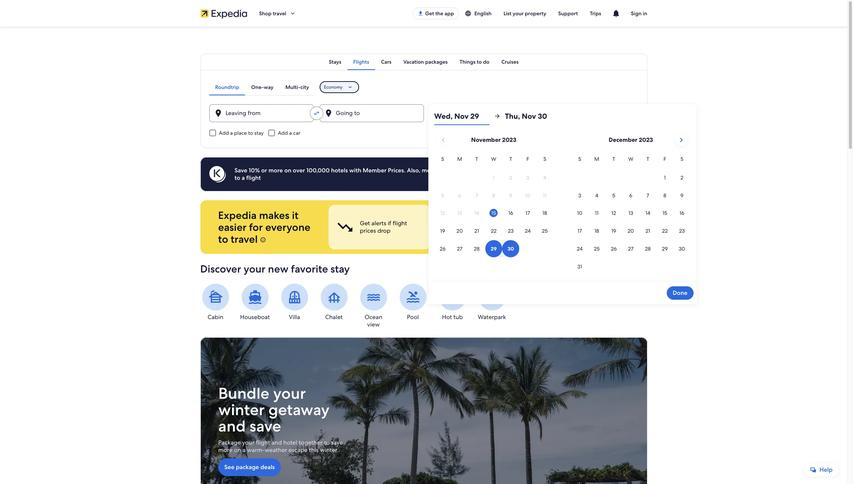 Task type: describe. For each thing, give the bounding box(es) containing it.
0 horizontal spatial 17 button
[[519, 205, 536, 222]]

vacation
[[403, 58, 424, 65]]

flight inside save 10% or more on over 100,000 hotels with member prices. also, members save up to 30% when you add a hotel to a flight
[[246, 174, 261, 182]]

1 horizontal spatial 17 button
[[571, 223, 588, 240]]

21 for 21 button within the 'november 2023' element
[[475, 228, 479, 234]]

29 button
[[657, 240, 674, 257]]

16 inside 'november 2023' element
[[508, 210, 513, 217]]

13
[[629, 210, 633, 217]]

multi-
[[285, 84, 300, 91]]

small image
[[465, 10, 472, 17]]

30 inside december 2023 element
[[679, 246, 685, 252]]

rewards
[[597, 227, 618, 235]]

previous month image
[[439, 136, 448, 145]]

more inside bundle your winter getaway and save package your flight and hotel together to save more on a warm-weather escape this winter.
[[218, 446, 232, 454]]

travel sale activities deals image
[[200, 338, 647, 484]]

30 button
[[674, 240, 691, 257]]

+
[[502, 219, 506, 227]]

swap origin and destination values image
[[313, 110, 320, 117]]

your for bundle
[[273, 383, 306, 404]]

5
[[612, 192, 615, 199]]

stay for discover your new favorite stay
[[331, 262, 350, 276]]

20 for 2nd 20 button from the right
[[457, 228, 463, 234]]

villa
[[289, 313, 300, 321]]

member
[[363, 167, 387, 174]]

trailing image
[[289, 10, 296, 17]]

earn
[[572, 219, 584, 227]]

100,000
[[307, 167, 330, 174]]

save
[[235, 167, 247, 174]]

save 10% or more on over 100,000 hotels with member prices. also, members save up to 30% when you add a hotel to a flight
[[235, 167, 552, 182]]

2023 for november 2023
[[502, 136, 516, 144]]

shop travel button
[[253, 4, 302, 22]]

save inside save 10% or more on over 100,000 hotels with member prices. also, members save up to 30% when you add a hotel to a flight
[[449, 167, 461, 174]]

1 horizontal spatial 24 button
[[571, 240, 588, 257]]

3 t from the left
[[613, 156, 615, 162]]

app
[[445, 10, 454, 17]]

chalet
[[325, 313, 343, 321]]

2 19 button from the left
[[605, 223, 622, 240]]

1 s from the left
[[441, 156, 444, 162]]

0 horizontal spatial 29
[[457, 112, 464, 120]]

list your property link
[[498, 7, 552, 20]]

6 button
[[622, 187, 640, 204]]

december 2023
[[609, 136, 653, 144]]

roundtrip
[[215, 84, 239, 91]]

next month image
[[677, 136, 686, 145]]

bundle your winter getaway and save package your flight and hotel together to save more on a warm-weather escape this winter.
[[218, 383, 343, 454]]

application inside bundle your winter getaway and save main content
[[434, 131, 691, 276]]

together
[[299, 439, 322, 447]]

download the app button image
[[418, 10, 424, 16]]

28 button inside december 2023 element
[[640, 240, 657, 257]]

to right up
[[471, 167, 477, 174]]

on inside save 10% or more on over 100,000 hotels with member prices. also, members save up to 30% when you add a hotel to a flight
[[284, 167, 291, 174]]

discover your new favorite stay
[[200, 262, 350, 276]]

25 inside december 2023 element
[[594, 246, 600, 252]]

a right add
[[533, 167, 536, 174]]

0 horizontal spatial 18 button
[[536, 205, 554, 222]]

-
[[465, 112, 468, 120]]

houseboat
[[240, 313, 270, 321]]

stay for add a place to stay
[[254, 130, 264, 136]]

pool button
[[398, 284, 428, 321]]

deals
[[260, 464, 275, 471]]

30%
[[479, 167, 491, 174]]

flight inside bundle your winter getaway and save package your flight and hotel together to save more on a warm-weather escape this winter.
[[256, 439, 270, 447]]

28 button inside 'november 2023' element
[[468, 240, 485, 257]]

m for november 2023
[[457, 156, 462, 162]]

2 vertical spatial and
[[271, 439, 282, 447]]

to left 10%
[[235, 174, 240, 182]]

flights link
[[347, 54, 375, 70]]

1 horizontal spatial 29
[[471, 111, 479, 121]]

airline
[[586, 219, 602, 227]]

today element
[[490, 209, 498, 217]]

november 2023
[[471, 136, 516, 144]]

22 button inside 'november 2023' element
[[485, 223, 502, 240]]

w for december
[[628, 156, 634, 162]]

bundle your winter getaway and save main content
[[0, 27, 848, 484]]

city
[[300, 84, 309, 91]]

stays link
[[323, 54, 347, 70]]

property
[[525, 10, 546, 17]]

f for december 2023
[[664, 156, 666, 162]]

vacation packages link
[[397, 54, 454, 70]]

hot tub
[[442, 313, 463, 321]]

thu,
[[505, 111, 520, 121]]

package
[[236, 464, 259, 471]]

multi-city
[[285, 84, 309, 91]]

29 inside december 2023 element
[[662, 246, 668, 252]]

to inside things to do link
[[477, 58, 482, 65]]

21 for 1st 21 button from right
[[646, 228, 650, 234]]

2023 for december 2023
[[639, 136, 653, 144]]

1 horizontal spatial 18 button
[[588, 223, 605, 240]]

m for december 2023
[[594, 156, 599, 162]]

packages
[[425, 58, 448, 65]]

houseboat button
[[240, 284, 270, 321]]

save inside the bundle flight + hotel to save
[[466, 227, 478, 235]]

miles
[[604, 219, 618, 227]]

22 inside december 2023 element
[[662, 228, 668, 234]]

vacation packages
[[403, 58, 448, 65]]

a inside bundle your winter getaway and save package your flight and hotel together to save more on a warm-weather escape this winter.
[[242, 446, 245, 454]]

for
[[249, 221, 263, 234]]

everyone
[[265, 221, 311, 234]]

12
[[612, 210, 616, 217]]

travel inside expedia makes it easier for everyone to travel
[[231, 233, 258, 246]]

25 button inside 'november 2023' element
[[536, 223, 554, 240]]

get the app link
[[413, 7, 459, 19]]

expedia
[[218, 209, 257, 222]]

20 for second 20 button from the left
[[628, 228, 634, 234]]

18 for the 18 button to the left
[[543, 210, 547, 217]]

1 23 button from the left
[[502, 223, 519, 240]]

9
[[681, 192, 684, 199]]

car
[[293, 130, 300, 136]]

easier
[[218, 221, 247, 234]]

tab list containing stays
[[200, 54, 647, 70]]

1 vertical spatial and
[[218, 416, 246, 437]]

prices.
[[388, 167, 406, 174]]

earn airline miles and one key rewards
[[572, 219, 630, 235]]

a left 10%
[[242, 174, 245, 182]]

expedia makes it easier for everyone to travel
[[218, 209, 311, 246]]

favorite
[[291, 262, 328, 276]]

directional image
[[494, 113, 501, 120]]

hotel inside bundle your winter getaway and save package your flight and hotel together to save more on a warm-weather escape this winter.
[[283, 439, 297, 447]]

add
[[521, 167, 531, 174]]

2 27 button from the left
[[622, 240, 640, 257]]

alerts
[[371, 219, 386, 227]]

see
[[224, 464, 234, 471]]

1 button
[[657, 169, 674, 186]]

list your property
[[504, 10, 546, 17]]

31 button
[[571, 258, 588, 275]]

24 for the rightmost 24 button
[[577, 246, 583, 252]]

1 26 button from the left
[[434, 240, 451, 257]]

also,
[[407, 167, 421, 174]]

things to do
[[460, 58, 490, 65]]

drop
[[377, 227, 390, 235]]

2 15 button from the left
[[657, 205, 674, 222]]

4 t from the left
[[647, 156, 649, 162]]

flights
[[353, 58, 369, 65]]

18 for right the 18 button
[[595, 228, 599, 234]]

ocean view button
[[358, 284, 389, 329]]

up
[[463, 167, 470, 174]]

2 23 button from the left
[[674, 223, 691, 240]]

travel inside shop travel dropdown button
[[273, 10, 286, 17]]

new
[[268, 262, 289, 276]]

more inside save 10% or more on over 100,000 hotels with member prices. also, members save up to 30% when you add a hotel to a flight
[[269, 167, 283, 174]]

and inside earn airline miles and one key rewards
[[619, 219, 630, 227]]

waterpark button
[[477, 284, 507, 321]]

place
[[234, 130, 247, 136]]

wed, nov 29
[[434, 111, 479, 121]]

warm-
[[247, 446, 265, 454]]

december 2023 element
[[571, 155, 691, 276]]

pool
[[407, 313, 419, 321]]

26 inside 'november 2023' element
[[440, 246, 446, 252]]

tub
[[454, 313, 463, 321]]

cabin button
[[200, 284, 231, 321]]

2 out of 3 element
[[435, 205, 537, 250]]

1
[[664, 174, 666, 181]]

a left "place"
[[230, 130, 233, 136]]

17 for left 17 button
[[526, 210, 530, 217]]

get for get alerts if flight prices drop
[[360, 219, 370, 227]]

7 button
[[640, 187, 657, 204]]

7
[[647, 192, 649, 199]]

key
[[586, 227, 596, 235]]

tab list containing roundtrip
[[209, 79, 315, 95]]



Task type: locate. For each thing, give the bounding box(es) containing it.
1 horizontal spatial 20
[[628, 228, 634, 234]]

0 horizontal spatial 25 button
[[536, 223, 554, 240]]

1 horizontal spatial 21 button
[[640, 223, 657, 240]]

t
[[475, 156, 478, 162], [509, 156, 512, 162], [613, 156, 615, 162], [647, 156, 649, 162]]

0 horizontal spatial 24
[[525, 228, 531, 234]]

english
[[475, 10, 492, 17]]

w inside 'november 2023' element
[[491, 156, 496, 162]]

to right "this"
[[324, 439, 330, 447]]

29 left -
[[457, 112, 464, 120]]

0 vertical spatial 17
[[526, 210, 530, 217]]

22 down today element
[[491, 228, 497, 234]]

t down december 2023
[[647, 156, 649, 162]]

0 horizontal spatial more
[[218, 446, 232, 454]]

2 f from the left
[[664, 156, 666, 162]]

26 inside december 2023 element
[[611, 246, 617, 252]]

1 horizontal spatial 28 button
[[640, 240, 657, 257]]

1 horizontal spatial more
[[269, 167, 283, 174]]

21 button inside 'november 2023' element
[[468, 223, 485, 240]]

hotel left together
[[283, 439, 297, 447]]

1 horizontal spatial 24
[[577, 246, 583, 252]]

30 right 29 button in the right of the page
[[679, 246, 685, 252]]

1 vertical spatial 24 button
[[571, 240, 588, 257]]

24 inside 'november 2023' element
[[525, 228, 531, 234]]

1 vertical spatial tab list
[[209, 79, 315, 95]]

0 vertical spatial 18
[[543, 210, 547, 217]]

done button
[[667, 286, 694, 300]]

18 inside december 2023 element
[[595, 228, 599, 234]]

5 button
[[605, 187, 622, 204]]

15 for 2nd 15 button from the left
[[663, 210, 667, 217]]

winter
[[218, 400, 265, 420]]

1 vertical spatial get
[[360, 219, 370, 227]]

ocean view
[[365, 313, 382, 329]]

25 button left one
[[536, 223, 554, 240]]

makes
[[259, 209, 290, 222]]

0 horizontal spatial 27
[[457, 246, 463, 252]]

application
[[434, 131, 691, 276]]

2 m from the left
[[594, 156, 599, 162]]

18 down airline
[[595, 228, 599, 234]]

16 button down 9 button
[[674, 205, 691, 222]]

17 for 17 button to the right
[[578, 228, 582, 234]]

1 horizontal spatial 17
[[578, 228, 582, 234]]

t up you
[[509, 156, 512, 162]]

22 inside 'november 2023' element
[[491, 228, 497, 234]]

15 button left "+"
[[485, 205, 502, 222]]

25 inside 'november 2023' element
[[542, 228, 548, 234]]

2 vertical spatial hotel
[[283, 439, 297, 447]]

the
[[435, 10, 443, 17]]

1 19 from the left
[[440, 228, 445, 234]]

29 right -
[[471, 111, 479, 121]]

0 horizontal spatial 21
[[475, 228, 479, 234]]

1 horizontal spatial w
[[628, 156, 634, 162]]

thu, nov 30
[[505, 111, 547, 121]]

21 button down 14 button
[[640, 223, 657, 240]]

roundtrip link
[[209, 79, 245, 95]]

15 up the bundle flight + hotel to save
[[492, 210, 496, 217]]

f up add
[[527, 156, 529, 162]]

1 vertical spatial stay
[[331, 262, 350, 276]]

to inside the bundle flight + hotel to save
[[523, 219, 529, 227]]

0 horizontal spatial bundle
[[218, 383, 269, 404]]

1 20 button from the left
[[451, 223, 468, 240]]

19 for 2nd 19 button from the right
[[440, 228, 445, 234]]

21 button
[[468, 223, 485, 240], [640, 223, 657, 240]]

0 horizontal spatial 19 button
[[434, 223, 451, 240]]

18 button
[[536, 205, 554, 222], [588, 223, 605, 240]]

you
[[509, 167, 519, 174]]

a left car
[[289, 130, 292, 136]]

and up package
[[218, 416, 246, 437]]

wed, nov 29 button
[[434, 107, 489, 125]]

0 horizontal spatial 15 button
[[485, 205, 502, 222]]

1 horizontal spatial 18
[[595, 228, 599, 234]]

0 horizontal spatial w
[[491, 156, 496, 162]]

0 horizontal spatial 28 button
[[468, 240, 485, 257]]

21
[[475, 228, 479, 234], [646, 228, 650, 234]]

1 horizontal spatial 25 button
[[588, 240, 605, 257]]

1 vertical spatial on
[[234, 446, 241, 454]]

15 right 14 button
[[663, 210, 667, 217]]

1 vertical spatial travel
[[231, 233, 258, 246]]

17 inside december 2023 element
[[578, 228, 582, 234]]

0 horizontal spatial add
[[219, 130, 229, 136]]

add left "place"
[[219, 130, 229, 136]]

1 20 from the left
[[457, 228, 463, 234]]

0 horizontal spatial 19
[[440, 228, 445, 234]]

0 horizontal spatial 26 button
[[434, 240, 451, 257]]

get the app
[[425, 10, 454, 17]]

0 horizontal spatial f
[[527, 156, 529, 162]]

0 horizontal spatial 16 button
[[502, 205, 519, 222]]

30 right thu, in the top of the page
[[538, 111, 547, 121]]

1 horizontal spatial 26
[[611, 246, 617, 252]]

1 28 button from the left
[[468, 240, 485, 257]]

16
[[508, 210, 513, 217], [680, 210, 685, 217]]

11
[[595, 210, 599, 217]]

23 for 2nd 23 button from the right
[[508, 228, 514, 234]]

1 21 button from the left
[[468, 223, 485, 240]]

28 button left 30 button
[[640, 240, 657, 257]]

expedia logo image
[[200, 8, 247, 19]]

to right "+"
[[523, 219, 529, 227]]

27
[[457, 246, 463, 252], [628, 246, 634, 252]]

flight inside the bundle flight + hotel to save
[[487, 219, 501, 227]]

28 inside december 2023 element
[[645, 246, 651, 252]]

19 inside december 2023 element
[[612, 228, 616, 234]]

1 horizontal spatial hotel
[[508, 219, 521, 227]]

w down december 2023
[[628, 156, 634, 162]]

chalet button
[[319, 284, 349, 321]]

1 16 button from the left
[[502, 205, 519, 222]]

1 22 from the left
[[491, 228, 497, 234]]

see package deals link
[[218, 459, 281, 477]]

1 horizontal spatial 30
[[538, 111, 547, 121]]

on left warm-
[[234, 446, 241, 454]]

flight up deals at the bottom
[[256, 439, 270, 447]]

1 f from the left
[[527, 156, 529, 162]]

1 21 from the left
[[475, 228, 479, 234]]

2 t from the left
[[509, 156, 512, 162]]

a left warm-
[[242, 446, 245, 454]]

29 left 30 button
[[662, 246, 668, 252]]

0 horizontal spatial travel
[[231, 233, 258, 246]]

f inside december 2023 element
[[664, 156, 666, 162]]

more right or
[[269, 167, 283, 174]]

15 inside today element
[[492, 210, 496, 217]]

travel left trailing image
[[273, 10, 286, 17]]

flight right if
[[393, 219, 407, 227]]

10%
[[249, 167, 260, 174]]

0 horizontal spatial m
[[457, 156, 462, 162]]

15
[[492, 210, 496, 217], [663, 210, 667, 217]]

0 vertical spatial 24
[[525, 228, 531, 234]]

escape
[[288, 446, 307, 454]]

get left alerts
[[360, 219, 370, 227]]

bundle inside the bundle flight + hotel to save
[[466, 219, 485, 227]]

save left "+"
[[466, 227, 478, 235]]

t down november
[[475, 156, 478, 162]]

0 vertical spatial stay
[[254, 130, 264, 136]]

1 vertical spatial 24
[[577, 246, 583, 252]]

28 down the bundle flight + hotel to save
[[474, 246, 480, 252]]

2
[[681, 174, 684, 181]]

more up see
[[218, 446, 232, 454]]

25 down the key
[[594, 246, 600, 252]]

1 horizontal spatial 28
[[645, 246, 651, 252]]

16 inside december 2023 element
[[680, 210, 685, 217]]

sign in button
[[625, 4, 653, 22]]

30 left directional image
[[482, 112, 489, 120]]

1 t from the left
[[475, 156, 478, 162]]

f inside 'november 2023' element
[[527, 156, 529, 162]]

add left car
[[278, 130, 288, 136]]

28 inside 'november 2023' element
[[474, 246, 480, 252]]

28 left 29 button in the right of the page
[[645, 246, 651, 252]]

2 horizontal spatial hotel
[[537, 167, 552, 174]]

16 button right today element
[[502, 205, 519, 222]]

cruises link
[[496, 54, 525, 70]]

0 vertical spatial more
[[269, 167, 283, 174]]

0 horizontal spatial get
[[360, 219, 370, 227]]

support
[[558, 10, 578, 17]]

2 horizontal spatial 30
[[679, 246, 685, 252]]

1 vertical spatial more
[[218, 446, 232, 454]]

way
[[264, 84, 274, 91]]

17 button
[[519, 205, 536, 222], [571, 223, 588, 240]]

1 19 button from the left
[[434, 223, 451, 240]]

flight left or
[[246, 174, 261, 182]]

hotels
[[331, 167, 348, 174]]

things to do link
[[454, 54, 496, 70]]

1 27 from the left
[[457, 246, 463, 252]]

23 button
[[502, 223, 519, 240], [674, 223, 691, 240]]

hotel inside the bundle flight + hotel to save
[[508, 219, 521, 227]]

0 vertical spatial get
[[425, 10, 434, 17]]

0 horizontal spatial 15
[[492, 210, 496, 217]]

stay right the favorite
[[331, 262, 350, 276]]

1 add from the left
[[219, 130, 229, 136]]

0 horizontal spatial 20
[[457, 228, 463, 234]]

1 horizontal spatial 23 button
[[674, 223, 691, 240]]

0 horizontal spatial 17
[[526, 210, 530, 217]]

1 16 from the left
[[508, 210, 513, 217]]

25 left one
[[542, 228, 548, 234]]

t down the december
[[613, 156, 615, 162]]

0 vertical spatial tab list
[[200, 54, 647, 70]]

and down the 13 at the right
[[619, 219, 630, 227]]

f for november 2023
[[527, 156, 529, 162]]

13 button
[[622, 205, 640, 222]]

done
[[673, 289, 688, 297]]

1 horizontal spatial add
[[278, 130, 288, 136]]

0 vertical spatial travel
[[273, 10, 286, 17]]

18 inside 'november 2023' element
[[543, 210, 547, 217]]

0 vertical spatial bundle
[[466, 219, 485, 227]]

3 s from the left
[[578, 156, 581, 162]]

2 2023 from the left
[[639, 136, 653, 144]]

2 15 from the left
[[663, 210, 667, 217]]

nov 29 - nov 30 button
[[428, 104, 524, 122]]

f up "1" button
[[664, 156, 666, 162]]

hotel right add
[[537, 167, 552, 174]]

to
[[477, 58, 482, 65], [248, 130, 253, 136], [471, 167, 477, 174], [235, 174, 240, 182], [523, 219, 529, 227], [218, 233, 228, 246], [324, 439, 330, 447]]

w up when
[[491, 156, 496, 162]]

1 vertical spatial 25 button
[[588, 240, 605, 257]]

stay right "place"
[[254, 130, 264, 136]]

0 vertical spatial on
[[284, 167, 291, 174]]

0 horizontal spatial 18
[[543, 210, 547, 217]]

1 horizontal spatial bundle
[[466, 219, 485, 227]]

0 horizontal spatial 24 button
[[519, 223, 536, 240]]

28 for the 28 "button" inside the december 2023 element
[[645, 246, 651, 252]]

ocean
[[365, 313, 382, 321]]

15 for second 15 button from the right
[[492, 210, 496, 217]]

1 horizontal spatial 19 button
[[605, 223, 622, 240]]

xsmall image
[[260, 237, 266, 243]]

shop
[[259, 10, 272, 17]]

2 add from the left
[[278, 130, 288, 136]]

17 down earn
[[578, 228, 582, 234]]

28
[[474, 246, 480, 252], [645, 246, 651, 252]]

24 for 24 button to the top
[[525, 228, 531, 234]]

22 button
[[485, 223, 502, 240], [657, 223, 674, 240]]

15 inside december 2023 element
[[663, 210, 667, 217]]

1 horizontal spatial 22
[[662, 228, 668, 234]]

1 vertical spatial bundle
[[218, 383, 269, 404]]

23 for first 23 button from the right
[[679, 228, 685, 234]]

28 button
[[468, 240, 485, 257], [640, 240, 657, 257]]

w inside december 2023 element
[[628, 156, 634, 162]]

discover
[[200, 262, 241, 276]]

or
[[261, 167, 267, 174]]

25 button down the key
[[588, 240, 605, 257]]

0 vertical spatial 25 button
[[536, 223, 554, 240]]

to left do
[[477, 58, 482, 65]]

nov 29 - nov 30
[[445, 112, 489, 120]]

one
[[572, 227, 584, 235]]

24 button up "31" button
[[571, 240, 588, 257]]

0 horizontal spatial 20 button
[[451, 223, 468, 240]]

economy button
[[320, 81, 359, 93]]

2 16 button from the left
[[674, 205, 691, 222]]

travel
[[273, 10, 286, 17], [231, 233, 258, 246]]

get inside get the app link
[[425, 10, 434, 17]]

19 for first 19 button from the right
[[612, 228, 616, 234]]

on inside bundle your winter getaway and save package your flight and hotel together to save more on a warm-weather escape this winter.
[[234, 446, 241, 454]]

14 button
[[640, 205, 657, 222]]

w for november
[[491, 156, 496, 162]]

hot
[[442, 313, 452, 321]]

2 21 from the left
[[646, 228, 650, 234]]

14
[[646, 210, 650, 217]]

19 inside 'november 2023' element
[[440, 228, 445, 234]]

26 button
[[434, 240, 451, 257], [605, 240, 622, 257]]

22 button up 29 button in the right of the page
[[657, 223, 674, 240]]

add for add a place to stay
[[219, 130, 229, 136]]

2 27 from the left
[[628, 246, 634, 252]]

1 w from the left
[[491, 156, 496, 162]]

and right warm-
[[271, 439, 282, 447]]

get inside get alerts if flight prices drop
[[360, 219, 370, 227]]

22 button left "+"
[[485, 223, 502, 240]]

22 up 29 button in the right of the page
[[662, 228, 668, 234]]

communication center icon image
[[612, 9, 621, 18]]

0 horizontal spatial stay
[[254, 130, 264, 136]]

wed,
[[434, 111, 453, 121]]

1 horizontal spatial 19
[[612, 228, 616, 234]]

to inside expedia makes it easier for everyone to travel
[[218, 233, 228, 246]]

1 out of 3 element
[[328, 205, 430, 250]]

tab list
[[200, 54, 647, 70], [209, 79, 315, 95]]

cars link
[[375, 54, 397, 70]]

save up warm-
[[249, 416, 281, 437]]

1 horizontal spatial 2023
[[639, 136, 653, 144]]

2 22 button from the left
[[657, 223, 674, 240]]

2 22 from the left
[[662, 228, 668, 234]]

1 27 button from the left
[[451, 240, 468, 257]]

bundle for your
[[218, 383, 269, 404]]

add for add a car
[[278, 130, 288, 136]]

november 2023 element
[[434, 155, 554, 258]]

29
[[471, 111, 479, 121], [457, 112, 464, 120], [662, 246, 668, 252]]

1 26 from the left
[[440, 246, 446, 252]]

1 horizontal spatial on
[[284, 167, 291, 174]]

2 20 button from the left
[[622, 223, 640, 240]]

nov
[[455, 111, 469, 121], [522, 111, 536, 121], [445, 112, 456, 120], [469, 112, 481, 120]]

24 inside december 2023 element
[[577, 246, 583, 252]]

2 21 button from the left
[[640, 223, 657, 240]]

more
[[269, 167, 283, 174], [218, 446, 232, 454]]

1 2023 from the left
[[502, 136, 516, 144]]

1 15 from the left
[[492, 210, 496, 217]]

0 horizontal spatial 23 button
[[502, 223, 519, 240]]

21 inside 'november 2023' element
[[475, 228, 479, 234]]

2023 right the december
[[639, 136, 653, 144]]

1 vertical spatial 18
[[595, 228, 599, 234]]

2 19 from the left
[[612, 228, 616, 234]]

24 button right "+"
[[519, 223, 536, 240]]

flight down today element
[[487, 219, 501, 227]]

0 horizontal spatial 28
[[474, 246, 480, 252]]

0 horizontal spatial 16
[[508, 210, 513, 217]]

28 button down the bundle flight + hotel to save
[[468, 240, 485, 257]]

1 horizontal spatial 16 button
[[674, 205, 691, 222]]

4
[[595, 192, 598, 199]]

your for discover
[[244, 262, 266, 276]]

1 horizontal spatial 27
[[628, 246, 634, 252]]

2 horizontal spatial and
[[619, 219, 630, 227]]

2023 right november
[[502, 136, 516, 144]]

villa button
[[279, 284, 310, 321]]

16 right today element
[[508, 210, 513, 217]]

1 23 from the left
[[508, 228, 514, 234]]

0 horizontal spatial 30
[[482, 112, 489, 120]]

get right download the app button image at the top left
[[425, 10, 434, 17]]

22
[[491, 228, 497, 234], [662, 228, 668, 234]]

1 horizontal spatial 20 button
[[622, 223, 640, 240]]

save left up
[[449, 167, 461, 174]]

trips
[[590, 10, 601, 17]]

0 horizontal spatial 25
[[542, 228, 548, 234]]

2 28 from the left
[[645, 246, 651, 252]]

3 out of 3 element
[[541, 205, 643, 250]]

to down expedia
[[218, 233, 228, 246]]

0 horizontal spatial 26
[[440, 246, 446, 252]]

on left over
[[284, 167, 291, 174]]

21 inside december 2023 element
[[646, 228, 650, 234]]

15 button right 14 on the top right of the page
[[657, 205, 674, 222]]

2 w from the left
[[628, 156, 634, 162]]

1 horizontal spatial 15 button
[[657, 205, 674, 222]]

cabin
[[208, 313, 223, 321]]

18 left 10
[[543, 210, 547, 217]]

27 inside 'november 2023' element
[[457, 246, 463, 252]]

0 horizontal spatial 23
[[508, 228, 514, 234]]

1 horizontal spatial f
[[664, 156, 666, 162]]

17 up the bundle flight + hotel to save
[[526, 210, 530, 217]]

2 26 from the left
[[611, 246, 617, 252]]

waterpark
[[478, 313, 506, 321]]

trips link
[[584, 7, 607, 20]]

english button
[[459, 7, 498, 20]]

bundle for flight
[[466, 219, 485, 227]]

flight inside get alerts if flight prices drop
[[393, 219, 407, 227]]

application containing november 2023
[[434, 131, 691, 276]]

multi-city link
[[280, 79, 315, 95]]

1 28 from the left
[[474, 246, 480, 252]]

2 26 button from the left
[[605, 240, 622, 257]]

1 vertical spatial 25
[[594, 246, 600, 252]]

0 horizontal spatial and
[[218, 416, 246, 437]]

your for list
[[513, 10, 524, 17]]

2 20 from the left
[[628, 228, 634, 234]]

28 for the 28 "button" in 'november 2023' element
[[474, 246, 480, 252]]

1 horizontal spatial m
[[594, 156, 599, 162]]

m
[[457, 156, 462, 162], [594, 156, 599, 162]]

get for get the app
[[425, 10, 434, 17]]

1 horizontal spatial 21
[[646, 228, 650, 234]]

travel left xsmall image
[[231, 233, 258, 246]]

16 down 9 button
[[680, 210, 685, 217]]

november
[[471, 136, 501, 144]]

hotel inside save 10% or more on over 100,000 hotels with member prices. also, members save up to 30% when you add a hotel to a flight
[[537, 167, 552, 174]]

2 23 from the left
[[679, 228, 685, 234]]

27 inside december 2023 element
[[628, 246, 634, 252]]

sign
[[631, 10, 642, 17]]

1 22 button from the left
[[485, 223, 502, 240]]

24
[[525, 228, 531, 234], [577, 246, 583, 252]]

1 15 button from the left
[[485, 205, 502, 222]]

bundle inside bundle your winter getaway and save package your flight and hotel together to save more on a warm-weather escape this winter.
[[218, 383, 269, 404]]

4 s from the left
[[681, 156, 684, 162]]

to right "place"
[[248, 130, 253, 136]]

1 horizontal spatial 23
[[679, 228, 685, 234]]

1 horizontal spatial 25
[[594, 246, 600, 252]]

0 horizontal spatial 22 button
[[485, 223, 502, 240]]

2 s from the left
[[544, 156, 546, 162]]

view
[[367, 321, 380, 329]]

2 28 button from the left
[[640, 240, 657, 257]]

1 m from the left
[[457, 156, 462, 162]]

0 vertical spatial 24 button
[[519, 223, 536, 240]]

1 horizontal spatial stay
[[331, 262, 350, 276]]

12 button
[[605, 205, 622, 222]]

hotel right "+"
[[508, 219, 521, 227]]

0 vertical spatial 18 button
[[536, 205, 554, 222]]

21 button left "+"
[[468, 223, 485, 240]]

to inside bundle your winter getaway and save package your flight and hotel together to save more on a warm-weather escape this winter.
[[324, 439, 330, 447]]

17 inside 'november 2023' element
[[526, 210, 530, 217]]

2 16 from the left
[[680, 210, 685, 217]]

save right "this"
[[331, 439, 343, 447]]

2 button
[[674, 169, 691, 186]]



Task type: vqa. For each thing, say whether or not it's contained in the screenshot.
Search by city or airport
no



